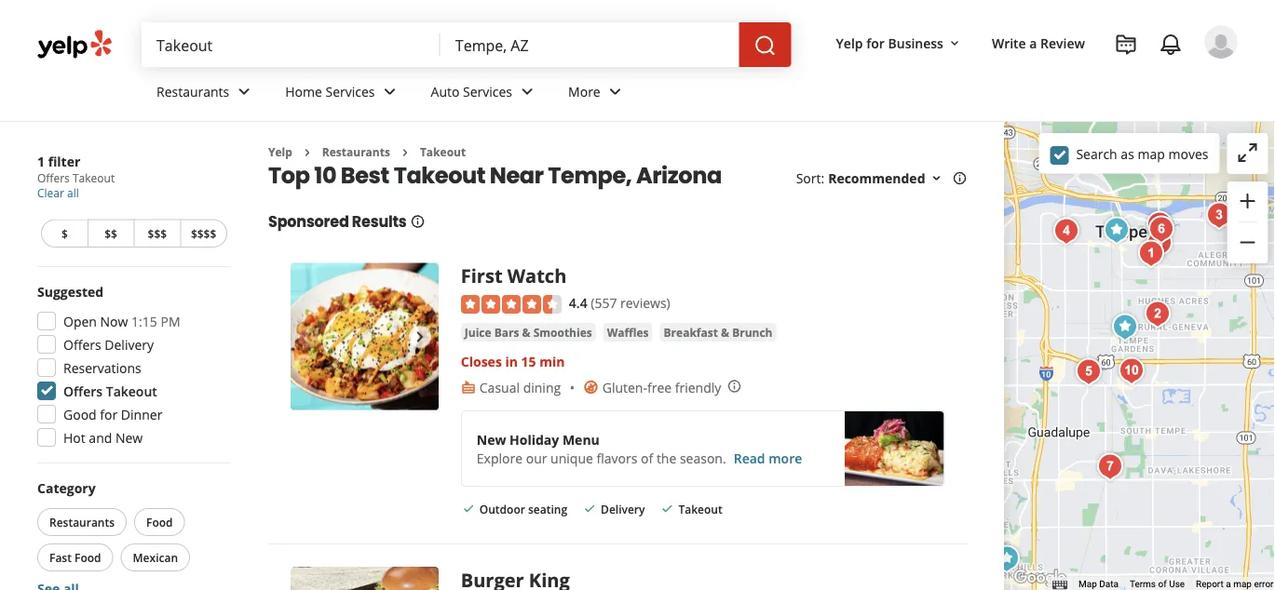 Task type: describe. For each thing, give the bounding box(es) containing it.
juice bars & smoothies
[[465, 325, 592, 340]]

suggested
[[37, 283, 104, 300]]

mexican button
[[121, 544, 190, 572]]

16 chevron right v2 image for takeout
[[398, 145, 413, 160]]

16 info v2 image
[[953, 171, 968, 186]]

delivery inside group
[[105, 336, 154, 354]]

1:15
[[131, 313, 157, 330]]

read
[[734, 449, 766, 467]]

watch
[[508, 263, 567, 289]]

1 horizontal spatial of
[[1159, 579, 1167, 590]]

juice
[[465, 325, 492, 340]]

(557
[[591, 294, 617, 312]]

houston tx hot chicken image
[[1143, 211, 1181, 248]]

16 gluten free v2 image
[[584, 380, 599, 395]]

sponsored results
[[268, 211, 407, 232]]

1 filter offers takeout clear all
[[37, 152, 115, 201]]

takeout inside group
[[106, 382, 157, 400]]

16 checkmark v2 image for outdoor seating
[[461, 502, 476, 517]]

16 chevron down v2 image
[[948, 36, 962, 51]]

yelp link
[[268, 144, 292, 160]]

keyboard shortcuts image
[[1053, 581, 1068, 590]]

notifications image
[[1160, 34, 1182, 56]]

kendall p. image
[[1205, 25, 1238, 59]]

category group
[[34, 479, 231, 591]]

a for write
[[1030, 34, 1037, 52]]

food inside food button
[[146, 515, 173, 530]]

none field near
[[455, 34, 725, 55]]

clear all link
[[37, 185, 79, 201]]

dining
[[523, 379, 561, 396]]

yelp for yelp for business
[[836, 34, 863, 52]]

home
[[285, 83, 322, 100]]

outdoor
[[480, 502, 525, 517]]

1 horizontal spatial restaurants link
[[322, 144, 390, 160]]

juice bars & smoothies button
[[461, 323, 596, 342]]

1
[[37, 152, 45, 170]]

0 horizontal spatial restaurants link
[[142, 67, 270, 121]]

bars
[[494, 325, 519, 340]]

waffles button
[[604, 323, 653, 342]]

$
[[61, 226, 68, 241]]

hot
[[63, 429, 85, 447]]

$$$ button
[[134, 219, 180, 248]]

breakfast
[[664, 325, 718, 340]]

open now 1:15 pm
[[63, 313, 180, 330]]

restaurants inside button
[[49, 515, 115, 530]]

yelp for "yelp" link
[[268, 144, 292, 160]]

food button
[[134, 509, 185, 537]]

more link
[[554, 67, 642, 121]]

$ button
[[41, 219, 87, 248]]

search image
[[754, 35, 777, 57]]

fast food
[[49, 550, 101, 566]]

gluten-
[[603, 379, 648, 396]]

near
[[490, 160, 544, 191]]

auto services
[[431, 83, 513, 100]]

food inside fast food button
[[75, 550, 101, 566]]

write a review link
[[985, 26, 1093, 60]]

and
[[89, 429, 112, 447]]

4.4 (557 reviews)
[[569, 294, 671, 312]]

recommended
[[828, 169, 926, 187]]

recommended button
[[828, 169, 944, 187]]

Find text field
[[157, 34, 426, 55]]

search as map moves
[[1077, 145, 1209, 163]]

moves
[[1169, 145, 1209, 163]]

16 chevron down v2 image
[[929, 171, 944, 186]]

filter
[[48, 152, 80, 170]]

yelp for business button
[[829, 26, 970, 60]]

fast
[[49, 550, 72, 566]]

sponsored
[[268, 211, 349, 232]]

offers for offers takeout
[[63, 382, 103, 400]]

unique
[[551, 449, 593, 467]]

24 chevron down v2 image for auto services
[[516, 81, 539, 103]]

takeout link
[[420, 144, 466, 160]]

now
[[100, 313, 128, 330]]

& inside juice bars & smoothies button
[[522, 325, 531, 340]]

1 vertical spatial restaurants
[[322, 144, 390, 160]]

takeout down auto at the top left of the page
[[420, 144, 466, 160]]

mexican
[[133, 550, 178, 566]]

angie's lobster image
[[1071, 354, 1108, 391]]

best
[[341, 160, 389, 191]]

menu
[[563, 431, 600, 448]]

gluten-free friendly
[[603, 379, 722, 396]]

map data button
[[1079, 578, 1119, 591]]

more
[[568, 83, 601, 100]]

good
[[63, 406, 97, 423]]

first watch image
[[1099, 212, 1136, 249]]

services for home services
[[326, 83, 375, 100]]

reviews)
[[621, 294, 671, 312]]

in
[[505, 353, 518, 370]]

offers for offers delivery
[[63, 336, 101, 354]]

friendly
[[675, 379, 722, 396]]

$$ button
[[87, 219, 134, 248]]

business categories element
[[142, 67, 1238, 121]]

free
[[648, 379, 672, 396]]

services for auto services
[[463, 83, 513, 100]]

map for moves
[[1138, 145, 1165, 163]]

1 horizontal spatial group
[[1228, 182, 1269, 264]]

none field the find
[[157, 34, 426, 55]]

16 chevron right v2 image for restaurants
[[300, 145, 315, 160]]

4.4
[[569, 294, 588, 312]]

via 313 pizza image
[[1141, 206, 1179, 244]]

search
[[1077, 145, 1118, 163]]

our
[[526, 449, 547, 467]]



Task type: locate. For each thing, give the bounding box(es) containing it.
2 24 chevron down v2 image from the left
[[604, 81, 627, 103]]

24 chevron down v2 image
[[379, 81, 401, 103], [604, 81, 627, 103]]

takeout down season.
[[679, 502, 723, 517]]

map left the error
[[1234, 579, 1252, 590]]

for for good
[[100, 406, 118, 423]]

review
[[1041, 34, 1086, 52]]

nad's chicken & seafood image
[[1092, 449, 1129, 486]]

breakfast & brunch
[[664, 325, 773, 340]]

next image
[[409, 326, 431, 348]]

previous image
[[298, 326, 321, 348]]

takeout inside 1 filter offers takeout clear all
[[73, 171, 115, 186]]

$$$
[[148, 226, 167, 241]]

top 10 best takeout near tempe, arizona
[[268, 160, 722, 191]]

16 casual dining v2 image
[[461, 380, 476, 395]]

0 horizontal spatial services
[[326, 83, 375, 100]]

1 horizontal spatial 24 chevron down v2 image
[[516, 81, 539, 103]]

a right report
[[1226, 579, 1231, 590]]

food up mexican
[[146, 515, 173, 530]]

food
[[146, 515, 173, 530], [75, 550, 101, 566]]

1 16 checkmark v2 image from the left
[[461, 502, 476, 517]]

1 24 chevron down v2 image from the left
[[233, 81, 256, 103]]

food right fast
[[75, 550, 101, 566]]

restaurants button
[[37, 509, 127, 537]]

data
[[1100, 579, 1119, 590]]

map for error
[[1234, 579, 1252, 590]]

1 horizontal spatial delivery
[[601, 502, 645, 517]]

0 horizontal spatial for
[[100, 406, 118, 423]]

of inside new holiday menu explore our unique flavors of the season. read more
[[641, 449, 653, 467]]

offers takeout
[[63, 382, 157, 400]]

1 horizontal spatial new
[[477, 431, 506, 448]]

& right bars on the left bottom of the page
[[522, 325, 531, 340]]

results
[[352, 211, 407, 232]]

write
[[992, 34, 1027, 52]]

yelp inside button
[[836, 34, 863, 52]]

1 & from the left
[[522, 325, 531, 340]]

reservations
[[63, 359, 141, 377]]

as
[[1121, 145, 1135, 163]]

0 horizontal spatial group
[[32, 282, 231, 453]]

offers up good
[[63, 382, 103, 400]]

24 chevron down v2 image for more
[[604, 81, 627, 103]]

0 horizontal spatial 16 chevron right v2 image
[[300, 145, 315, 160]]

takeout down filter at the top left of the page
[[73, 171, 115, 186]]

taco boys image
[[1141, 225, 1179, 262]]

home services link
[[270, 67, 416, 121]]

waffles link
[[604, 323, 653, 342]]

1 16 chevron right v2 image from the left
[[300, 145, 315, 160]]

1 services from the left
[[326, 83, 375, 100]]

season.
[[680, 449, 726, 467]]

delivery right 16 checkmark v2 image
[[601, 502, 645, 517]]

for for yelp
[[867, 34, 885, 52]]

all
[[67, 185, 79, 201]]

16 chevron right v2 image left 'takeout' link
[[398, 145, 413, 160]]

use
[[1170, 579, 1185, 590]]

auto services link
[[416, 67, 554, 121]]

0 horizontal spatial &
[[522, 325, 531, 340]]

delivery down open now 1:15 pm
[[105, 336, 154, 354]]

0 vertical spatial restaurants link
[[142, 67, 270, 121]]

0 horizontal spatial delivery
[[105, 336, 154, 354]]

breakfast & brunch button
[[660, 323, 777, 342]]

0 horizontal spatial yelp
[[268, 144, 292, 160]]

hot and new
[[63, 429, 143, 447]]

offers delivery
[[63, 336, 154, 354]]

waffles
[[607, 325, 649, 340]]

of
[[641, 449, 653, 467], [1159, 579, 1167, 590]]

seating
[[528, 502, 568, 517]]

auto
[[431, 83, 460, 100]]

0 horizontal spatial 16 checkmark v2 image
[[461, 502, 476, 517]]

category
[[37, 479, 96, 497]]

0 vertical spatial food
[[146, 515, 173, 530]]

takeout up 16 info v2 image on the left of page
[[394, 160, 486, 191]]

0 horizontal spatial none field
[[157, 34, 426, 55]]

first
[[461, 263, 503, 289]]

explore
[[477, 449, 523, 467]]

first watch
[[461, 263, 567, 289]]

24 chevron down v2 image for restaurants
[[233, 81, 256, 103]]

1 horizontal spatial 16 chevron right v2 image
[[398, 145, 413, 160]]

for down offers takeout
[[100, 406, 118, 423]]

1 horizontal spatial &
[[721, 325, 730, 340]]

0 horizontal spatial restaurants
[[49, 515, 115, 530]]

24 chevron down v2 image inside more link
[[604, 81, 627, 103]]

4.4 star rating image
[[461, 295, 562, 314]]

map right as at the right of the page
[[1138, 145, 1165, 163]]

2 & from the left
[[721, 325, 730, 340]]

map region
[[795, 0, 1276, 591]]

services right home
[[326, 83, 375, 100]]

1 vertical spatial group
[[32, 282, 231, 453]]

business
[[888, 34, 944, 52]]

24 chevron down v2 image left auto at the top left of the page
[[379, 81, 401, 103]]

1 horizontal spatial map
[[1234, 579, 1252, 590]]

island boyz jerk spot image
[[1201, 197, 1238, 234]]

tokyo stop image
[[1048, 213, 1086, 250]]

a right write
[[1030, 34, 1037, 52]]

first watch link
[[461, 263, 567, 289]]

new
[[115, 429, 143, 447], [477, 431, 506, 448]]

for
[[867, 34, 885, 52], [100, 406, 118, 423]]

16 info v2 image
[[410, 214, 425, 229]]

error
[[1255, 579, 1274, 590]]

1 horizontal spatial 24 chevron down v2 image
[[604, 81, 627, 103]]

terms
[[1130, 579, 1156, 590]]

map
[[1079, 579, 1097, 590]]

0 horizontal spatial 24 chevron down v2 image
[[233, 81, 256, 103]]

Near text field
[[455, 34, 725, 55]]

0 horizontal spatial food
[[75, 550, 101, 566]]

1 vertical spatial a
[[1226, 579, 1231, 590]]

for inside group
[[100, 406, 118, 423]]

expand map image
[[1237, 142, 1259, 164]]

a inside write a review link
[[1030, 34, 1037, 52]]

report a map error link
[[1196, 579, 1274, 590]]

info icon image
[[727, 379, 742, 394], [727, 379, 742, 394]]

&
[[522, 325, 531, 340], [721, 325, 730, 340]]

new inside group
[[115, 429, 143, 447]]

None field
[[157, 34, 426, 55], [455, 34, 725, 55]]

2 services from the left
[[463, 83, 513, 100]]

beijing express image
[[1113, 353, 1151, 390]]

0 horizontal spatial a
[[1030, 34, 1037, 52]]

spitz - tempe image
[[1133, 235, 1170, 273]]

10
[[314, 160, 336, 191]]

2 vertical spatial restaurants
[[49, 515, 115, 530]]

slideshow element
[[291, 263, 439, 411]]

offers inside 1 filter offers takeout clear all
[[37, 171, 70, 186]]

group containing suggested
[[32, 282, 231, 453]]

24 chevron down v2 image left home
[[233, 81, 256, 103]]

& left 'brunch'
[[721, 325, 730, 340]]

1 horizontal spatial 16 checkmark v2 image
[[660, 502, 675, 517]]

1 vertical spatial map
[[1234, 579, 1252, 590]]

1 vertical spatial offers
[[63, 336, 101, 354]]

$$$$ button
[[180, 219, 227, 248]]

none field up "more"
[[455, 34, 725, 55]]

closes
[[461, 353, 502, 370]]

brunch
[[733, 325, 773, 340]]

yelp for business
[[836, 34, 944, 52]]

15
[[521, 353, 536, 370]]

& inside breakfast & brunch 'button'
[[721, 325, 730, 340]]

arizona
[[636, 160, 722, 191]]

services right auto at the top left of the page
[[463, 83, 513, 100]]

1 horizontal spatial a
[[1226, 579, 1231, 590]]

fast food button
[[37, 544, 113, 572]]

24 chevron down v2 image
[[233, 81, 256, 103], [516, 81, 539, 103]]

dinner
[[121, 406, 162, 423]]

1 horizontal spatial yelp
[[836, 34, 863, 52]]

offers down filter at the top left of the page
[[37, 171, 70, 186]]

1 24 chevron down v2 image from the left
[[379, 81, 401, 103]]

24 chevron down v2 image right "more"
[[604, 81, 627, 103]]

1 horizontal spatial restaurants
[[157, 83, 229, 100]]

a for report
[[1226, 579, 1231, 590]]

restaurants link
[[142, 67, 270, 121], [322, 144, 390, 160]]

terms of use link
[[1130, 579, 1185, 590]]

0 vertical spatial yelp
[[836, 34, 863, 52]]

2 16 checkmark v2 image from the left
[[660, 502, 675, 517]]

terms of use
[[1130, 579, 1185, 590]]

takeout up dinner
[[106, 382, 157, 400]]

1 vertical spatial delivery
[[601, 502, 645, 517]]

24 chevron down v2 image right auto services at the top of page
[[516, 81, 539, 103]]

2 16 chevron right v2 image from the left
[[398, 145, 413, 160]]

0 vertical spatial of
[[641, 449, 653, 467]]

16 chevron right v2 image
[[300, 145, 315, 160], [398, 145, 413, 160]]

0 horizontal spatial 24 chevron down v2 image
[[379, 81, 401, 103]]

yelp left "business"
[[836, 34, 863, 52]]

yelp left "10"
[[268, 144, 292, 160]]

2 vertical spatial offers
[[63, 382, 103, 400]]

google image
[[1010, 567, 1071, 591]]

min
[[540, 353, 565, 370]]

report
[[1196, 579, 1224, 590]]

0 vertical spatial group
[[1228, 182, 1269, 264]]

1 horizontal spatial none field
[[455, 34, 725, 55]]

new down dinner
[[115, 429, 143, 447]]

projects image
[[1115, 34, 1138, 56]]

24 chevron down v2 image inside the home services link
[[379, 81, 401, 103]]

new inside new holiday menu explore our unique flavors of the season. read more
[[477, 431, 506, 448]]

1 horizontal spatial for
[[867, 34, 885, 52]]

breakfast & brunch link
[[660, 323, 777, 342]]

0 horizontal spatial of
[[641, 449, 653, 467]]

1 vertical spatial food
[[75, 550, 101, 566]]

infinity shakes snake cafe image
[[1140, 296, 1177, 333]]

16 checkmark v2 image left outdoor
[[461, 502, 476, 517]]

zoom out image
[[1237, 232, 1259, 254]]

write a review
[[992, 34, 1086, 52]]

yelp
[[836, 34, 863, 52], [268, 144, 292, 160]]

0 vertical spatial restaurants
[[157, 83, 229, 100]]

16 checkmark v2 image
[[582, 502, 597, 517]]

sort:
[[796, 169, 825, 187]]

16 checkmark v2 image for takeout
[[660, 502, 675, 517]]

16 checkmark v2 image
[[461, 502, 476, 517], [660, 502, 675, 517]]

0 horizontal spatial map
[[1138, 145, 1165, 163]]

smoothies
[[534, 325, 592, 340]]

offers down open
[[63, 336, 101, 354]]

none field up home
[[157, 34, 426, 55]]

1 vertical spatial yelp
[[268, 144, 292, 160]]

24 chevron down v2 image for home services
[[379, 81, 401, 103]]

16 chevron right v2 image right "yelp" link
[[300, 145, 315, 160]]

delivery
[[105, 336, 154, 354], [601, 502, 645, 517]]

1 vertical spatial of
[[1159, 579, 1167, 590]]

$$$$
[[191, 226, 216, 241]]

of left 'the'
[[641, 449, 653, 467]]

group
[[1228, 182, 1269, 264], [32, 282, 231, 453]]

16 checkmark v2 image down 'the'
[[660, 502, 675, 517]]

1 vertical spatial for
[[100, 406, 118, 423]]

outdoor seating
[[480, 502, 568, 517]]

2 24 chevron down v2 image from the left
[[516, 81, 539, 103]]

for inside button
[[867, 34, 885, 52]]

the
[[657, 449, 677, 467]]

0 vertical spatial a
[[1030, 34, 1037, 52]]

casual
[[480, 379, 520, 396]]

0 horizontal spatial new
[[115, 429, 143, 447]]

24 chevron down v2 image inside auto services link
[[516, 81, 539, 103]]

el pollo loco image
[[989, 541, 1026, 578]]

clear
[[37, 185, 64, 201]]

2 horizontal spatial restaurants
[[322, 144, 390, 160]]

0 vertical spatial map
[[1138, 145, 1165, 163]]

0 vertical spatial offers
[[37, 171, 70, 186]]

map data
[[1079, 579, 1119, 590]]

1 none field from the left
[[157, 34, 426, 55]]

more
[[769, 449, 802, 467]]

new holiday menu explore our unique flavors of the season. read more
[[477, 431, 802, 467]]

closes in 15 min
[[461, 353, 565, 370]]

for left "business"
[[867, 34, 885, 52]]

1 horizontal spatial food
[[146, 515, 173, 530]]

2 none field from the left
[[455, 34, 725, 55]]

venezia's new york style pizzeria image
[[1107, 309, 1144, 346]]

new up explore
[[477, 431, 506, 448]]

user actions element
[[821, 23, 1264, 138]]

0 vertical spatial delivery
[[105, 336, 154, 354]]

None search field
[[142, 22, 795, 67]]

restaurants inside business categories element
[[157, 83, 229, 100]]

$$
[[105, 226, 117, 241]]

of left use
[[1159, 579, 1167, 590]]

home services
[[285, 83, 375, 100]]

1 horizontal spatial services
[[463, 83, 513, 100]]

0 vertical spatial for
[[867, 34, 885, 52]]

report a map error
[[1196, 579, 1274, 590]]

1 vertical spatial restaurants link
[[322, 144, 390, 160]]

zoom in image
[[1237, 190, 1259, 212]]



Task type: vqa. For each thing, say whether or not it's contained in the screenshot.
bottom A
yes



